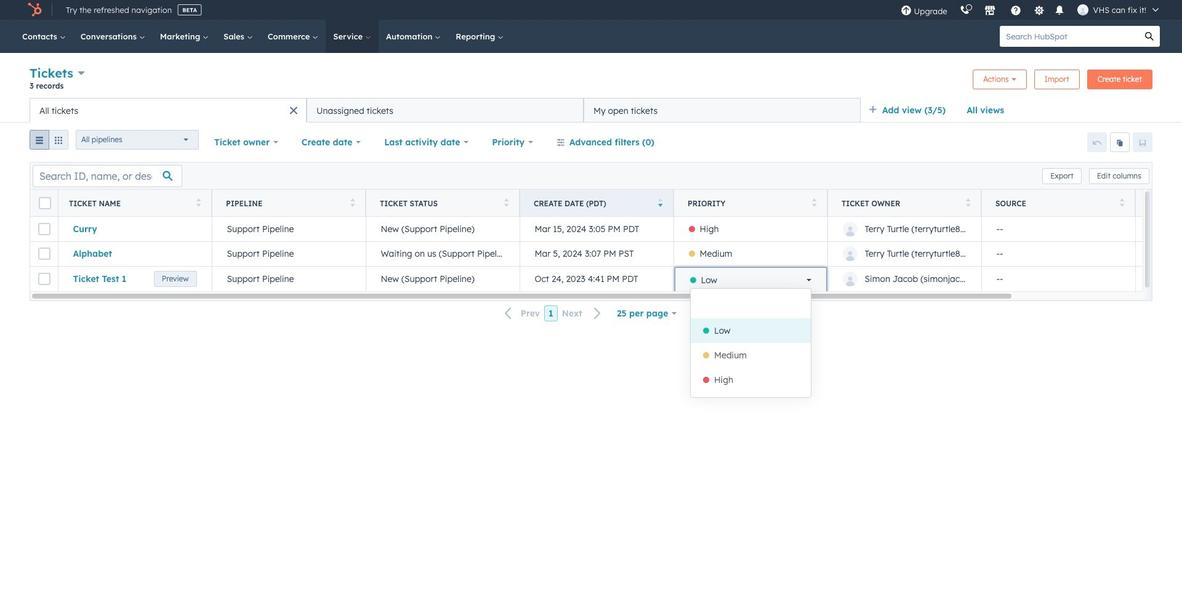 Task type: describe. For each thing, give the bounding box(es) containing it.
2 press to sort. element from the left
[[350, 198, 355, 208]]

Search HubSpot search field
[[1000, 26, 1139, 47]]

1 press to sort. element from the left
[[196, 198, 201, 208]]

pagination navigation
[[497, 305, 609, 321]]

2 press to sort. image from the left
[[1120, 198, 1124, 207]]

4 press to sort. element from the left
[[812, 198, 816, 208]]

Search ID, name, or description search field
[[33, 165, 182, 187]]

descending sort. press to sort ascending. image
[[658, 198, 663, 207]]

5 press to sort. element from the left
[[966, 198, 970, 208]]



Task type: vqa. For each thing, say whether or not it's contained in the screenshot.
'minutes'
no



Task type: locate. For each thing, give the bounding box(es) containing it.
1 horizontal spatial press to sort. image
[[1120, 198, 1124, 207]]

menu
[[894, 0, 1167, 20]]

1 press to sort. image from the left
[[196, 198, 201, 207]]

jer mill image
[[1077, 4, 1088, 15]]

marketplaces image
[[984, 6, 995, 17]]

press to sort. element
[[196, 198, 201, 208], [350, 198, 355, 208], [504, 198, 509, 208], [812, 198, 816, 208], [966, 198, 970, 208], [1120, 198, 1124, 208]]

3 press to sort. image from the left
[[504, 198, 509, 207]]

3 press to sort. element from the left
[[504, 198, 509, 208]]

group
[[30, 130, 68, 155]]

2 press to sort. image from the left
[[350, 198, 355, 207]]

6 press to sort. element from the left
[[1120, 198, 1124, 208]]

press to sort. image
[[966, 198, 970, 207], [1120, 198, 1124, 207]]

0 horizontal spatial press to sort. image
[[966, 198, 970, 207]]

list box
[[691, 289, 811, 397]]

descending sort. press to sort ascending. element
[[658, 198, 663, 208]]

banner
[[30, 64, 1153, 98]]

press to sort. image
[[196, 198, 201, 207], [350, 198, 355, 207], [504, 198, 509, 207], [812, 198, 816, 207]]

1 press to sort. image from the left
[[966, 198, 970, 207]]

4 press to sort. image from the left
[[812, 198, 816, 207]]



